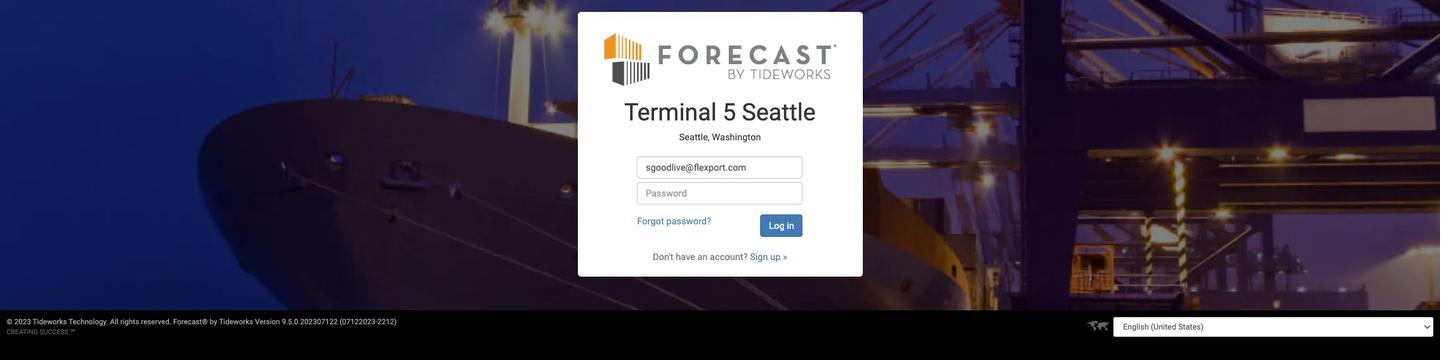 Task type: vqa. For each thing, say whether or not it's contained in the screenshot.
TIDEWORKS
yes



Task type: describe. For each thing, give the bounding box(es) containing it.
have
[[676, 252, 695, 262]]

forgot password? log in
[[637, 216, 795, 231]]

©
[[7, 318, 12, 327]]

log in button
[[761, 215, 803, 237]]

log
[[769, 221, 785, 231]]

technology.
[[69, 318, 108, 327]]

password?
[[667, 216, 711, 226]]

success
[[40, 329, 68, 336]]

terminal 5 seattle seattle, washington
[[625, 99, 816, 143]]

Password password field
[[637, 182, 803, 205]]

in
[[787, 221, 795, 231]]

by
[[210, 318, 217, 327]]

sign
[[750, 252, 768, 262]]

1 tideworks from the left
[[33, 318, 67, 327]]

℠
[[70, 329, 75, 336]]

terminal
[[625, 99, 717, 126]]

washington
[[712, 132, 761, 143]]



Task type: locate. For each thing, give the bounding box(es) containing it.
forecast® by tideworks image
[[604, 32, 836, 87]]

account?
[[710, 252, 748, 262]]

Email or username text field
[[637, 156, 803, 179]]

don't have an account? sign up »
[[653, 252, 788, 262]]

all
[[110, 318, 119, 327]]

reserved.
[[141, 318, 171, 327]]

creating
[[7, 329, 38, 336]]

tideworks
[[33, 318, 67, 327], [219, 318, 253, 327]]

(07122023-
[[340, 318, 378, 327]]

seattle
[[742, 99, 816, 126]]

version
[[255, 318, 280, 327]]

don't
[[653, 252, 674, 262]]

5
[[723, 99, 736, 126]]

rights
[[120, 318, 139, 327]]

seattle,
[[679, 132, 710, 143]]

an
[[698, 252, 708, 262]]

2 tideworks from the left
[[219, 318, 253, 327]]

2023
[[14, 318, 31, 327]]

1 horizontal spatial tideworks
[[219, 318, 253, 327]]

forgot
[[637, 216, 664, 226]]

0 horizontal spatial tideworks
[[33, 318, 67, 327]]

forgot password? link
[[637, 216, 711, 226]]

© 2023 tideworks technology. all rights reserved. forecast® by tideworks version 9.5.0.202307122 (07122023-2212) creating success ℠
[[7, 318, 397, 336]]

»
[[783, 252, 788, 262]]

sign up » link
[[750, 252, 788, 262]]

tideworks right by
[[219, 318, 253, 327]]

up
[[771, 252, 781, 262]]

9.5.0.202307122
[[282, 318, 338, 327]]

tideworks up success
[[33, 318, 67, 327]]

forecast®
[[173, 318, 208, 327]]

2212)
[[378, 318, 397, 327]]



